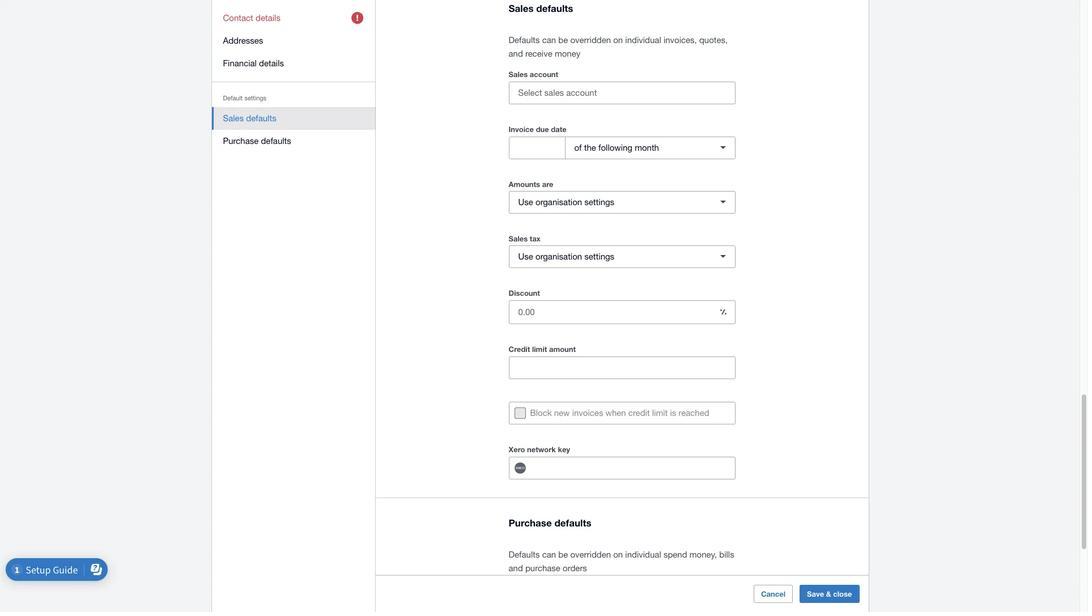 Task type: describe. For each thing, give the bounding box(es) containing it.
block new invoices when credit limit is reached
[[530, 408, 709, 418]]

account
[[530, 70, 558, 79]]

save & close button
[[800, 585, 860, 603]]

default
[[223, 95, 243, 101]]

can for purchase
[[542, 550, 556, 559]]

default settings
[[223, 95, 266, 101]]

sales left tax
[[509, 234, 528, 243]]

amounts
[[509, 180, 540, 189]]

money,
[[690, 550, 717, 559]]

new
[[554, 408, 570, 418]]

orders
[[563, 563, 587, 573]]

sales left account
[[509, 70, 528, 79]]

save
[[807, 589, 824, 599]]

key
[[558, 445, 570, 454]]

amount
[[549, 345, 576, 354]]

Sales account field
[[509, 82, 735, 104]]

due
[[536, 125, 549, 134]]

save & close
[[807, 589, 852, 599]]

on for purchase defaults
[[613, 550, 623, 559]]

credit
[[509, 345, 530, 354]]

details for contact details
[[256, 13, 280, 23]]

of the following month button
[[565, 137, 735, 159]]

addresses
[[223, 36, 263, 45]]

reached
[[679, 408, 709, 418]]

sales defaults link
[[212, 107, 375, 130]]

none number field inside invoice due date group
[[509, 137, 565, 159]]

contact details
[[223, 13, 280, 23]]

of the following month
[[574, 143, 659, 153]]

close
[[833, 589, 852, 599]]

overridden for purchase defaults
[[570, 550, 611, 559]]

details for financial details
[[259, 58, 284, 68]]

1 vertical spatial limit
[[652, 408, 668, 418]]

following
[[599, 143, 633, 153]]

sales defaults inside sales defaults link
[[223, 113, 276, 123]]

on for sales defaults
[[613, 35, 623, 45]]

money
[[555, 49, 580, 58]]

financial details link
[[212, 52, 375, 75]]

invoice
[[509, 125, 534, 134]]

1 vertical spatial purchase
[[509, 517, 552, 529]]

xero network key
[[509, 445, 570, 454]]

settings for amounts are
[[585, 197, 614, 207]]

invoice due date
[[509, 125, 567, 134]]

be for purchase defaults
[[558, 550, 568, 559]]

0 vertical spatial sales defaults
[[509, 2, 573, 14]]

financial
[[223, 58, 257, 68]]

the
[[584, 143, 596, 153]]

contact
[[223, 13, 253, 23]]

Discount number field
[[509, 301, 712, 323]]

block
[[530, 408, 552, 418]]

cancel
[[761, 589, 786, 599]]

tax
[[530, 234, 541, 243]]

0 horizontal spatial limit
[[532, 345, 547, 354]]

is
[[670, 408, 676, 418]]

sales account
[[509, 70, 558, 79]]

organisation for amounts are
[[536, 197, 582, 207]]

use for sales
[[518, 252, 533, 261]]

purchase inside menu
[[223, 136, 259, 146]]

amounts are
[[509, 180, 553, 189]]

financial details
[[223, 58, 284, 68]]

menu containing contact details
[[212, 0, 375, 159]]

use for amounts
[[518, 197, 533, 207]]



Task type: locate. For each thing, give the bounding box(es) containing it.
can inside defaults can be overridden on individual invoices, quotes, and receive money
[[542, 35, 556, 45]]

individual left spend
[[625, 550, 661, 559]]

addresses link
[[212, 29, 375, 52]]

details down addresses link
[[259, 58, 284, 68]]

defaults
[[536, 2, 573, 14], [246, 113, 276, 123], [261, 136, 291, 146], [555, 517, 591, 529]]

use down sales tax on the left of the page
[[518, 252, 533, 261]]

0 horizontal spatial sales defaults
[[223, 113, 276, 123]]

0 horizontal spatial purchase
[[223, 136, 259, 146]]

0 vertical spatial settings
[[245, 95, 266, 101]]

1 use from the top
[[518, 197, 533, 207]]

overridden inside defaults can be overridden on individual spend money, bills and purchase orders
[[570, 550, 611, 559]]

use organisation settings down tax
[[518, 252, 614, 261]]

1 horizontal spatial sales defaults
[[509, 2, 573, 14]]

1 horizontal spatial purchase defaults
[[509, 517, 591, 529]]

1 overridden from the top
[[570, 35, 611, 45]]

purchase defaults
[[223, 136, 291, 146], [509, 517, 591, 529]]

invoices
[[572, 408, 603, 418]]

0 vertical spatial use organisation settings
[[518, 197, 614, 207]]

0 vertical spatial details
[[256, 13, 280, 23]]

on inside defaults can be overridden on individual spend money, bills and purchase orders
[[613, 550, 623, 559]]

defaults can be overridden on individual spend money, bills and purchase orders
[[509, 550, 734, 573]]

1 vertical spatial sales defaults
[[223, 113, 276, 123]]

be for sales defaults
[[558, 35, 568, 45]]

0 vertical spatial purchase
[[223, 136, 259, 146]]

1 and from the top
[[509, 49, 523, 58]]

sales defaults down default settings
[[223, 113, 276, 123]]

settings down the
[[585, 197, 614, 207]]

sales defaults
[[509, 2, 573, 14], [223, 113, 276, 123]]

defaults for sales
[[509, 35, 540, 45]]

date
[[551, 125, 567, 134]]

contact details link
[[212, 7, 375, 29]]

overridden up money
[[570, 35, 611, 45]]

sales up receive
[[509, 2, 534, 14]]

on
[[613, 35, 623, 45], [613, 550, 623, 559]]

be up orders
[[558, 550, 568, 559]]

overridden up orders
[[570, 550, 611, 559]]

1 use organisation settings from the top
[[518, 197, 614, 207]]

1 vertical spatial overridden
[[570, 550, 611, 559]]

of
[[574, 143, 582, 153]]

0 vertical spatial and
[[509, 49, 523, 58]]

1 vertical spatial purchase defaults
[[509, 517, 591, 529]]

individual inside defaults can be overridden on individual invoices, quotes, and receive money
[[625, 35, 661, 45]]

limit
[[532, 345, 547, 354], [652, 408, 668, 418]]

2 be from the top
[[558, 550, 568, 559]]

2 organisation from the top
[[536, 252, 582, 261]]

1 vertical spatial settings
[[585, 197, 614, 207]]

defaults inside defaults can be overridden on individual spend money, bills and purchase orders
[[509, 550, 540, 559]]

defaults down default settings
[[246, 113, 276, 123]]

1 can from the top
[[542, 35, 556, 45]]

1 vertical spatial details
[[259, 58, 284, 68]]

spend
[[664, 550, 687, 559]]

1 individual from the top
[[625, 35, 661, 45]]

defaults inside defaults can be overridden on individual invoices, quotes, and receive money
[[509, 35, 540, 45]]

individual for purchase defaults
[[625, 550, 661, 559]]

details
[[256, 13, 280, 23], [259, 58, 284, 68]]

2 use organisation settings button from the top
[[509, 245, 735, 268]]

limit left is
[[652, 408, 668, 418]]

xero
[[509, 445, 525, 454]]

use organisation settings for are
[[518, 197, 614, 207]]

can inside defaults can be overridden on individual spend money, bills and purchase orders
[[542, 550, 556, 559]]

and inside defaults can be overridden on individual spend money, bills and purchase orders
[[509, 563, 523, 573]]

0 vertical spatial limit
[[532, 345, 547, 354]]

purchase defaults up purchase
[[509, 517, 591, 529]]

organisation down tax
[[536, 252, 582, 261]]

can up purchase
[[542, 550, 556, 559]]

limit right credit
[[532, 345, 547, 354]]

0 vertical spatial use
[[518, 197, 533, 207]]

can
[[542, 35, 556, 45], [542, 550, 556, 559]]

be inside defaults can be overridden on individual spend money, bills and purchase orders
[[558, 550, 568, 559]]

2 and from the top
[[509, 563, 523, 573]]

0 vertical spatial be
[[558, 35, 568, 45]]

use organisation settings button
[[509, 191, 735, 214], [509, 245, 735, 268]]

organisation
[[536, 197, 582, 207], [536, 252, 582, 261]]

2 individual from the top
[[625, 550, 661, 559]]

sales
[[509, 2, 534, 14], [509, 70, 528, 79], [223, 113, 244, 123], [509, 234, 528, 243]]

individual
[[625, 35, 661, 45], [625, 550, 661, 559]]

0 vertical spatial defaults
[[509, 35, 540, 45]]

2 defaults from the top
[[509, 550, 540, 559]]

defaults up purchase
[[509, 550, 540, 559]]

when
[[606, 408, 626, 418]]

individual inside defaults can be overridden on individual spend money, bills and purchase orders
[[625, 550, 661, 559]]

purchase
[[223, 136, 259, 146], [509, 517, 552, 529]]

use organisation settings for tax
[[518, 252, 614, 261]]

defaults up money
[[536, 2, 573, 14]]

1 organisation from the top
[[536, 197, 582, 207]]

2 use from the top
[[518, 252, 533, 261]]

can for sales
[[542, 35, 556, 45]]

overridden inside defaults can be overridden on individual invoices, quotes, and receive money
[[570, 35, 611, 45]]

settings right default
[[245, 95, 266, 101]]

use
[[518, 197, 533, 207], [518, 252, 533, 261]]

1 be from the top
[[558, 35, 568, 45]]

defaults
[[509, 35, 540, 45], [509, 550, 540, 559]]

1 vertical spatial defaults
[[509, 550, 540, 559]]

receive
[[525, 49, 552, 58]]

1 use organisation settings button from the top
[[509, 191, 735, 214]]

sales down default
[[223, 113, 244, 123]]

discount
[[509, 288, 540, 297]]

can up receive
[[542, 35, 556, 45]]

purchase defaults inside menu
[[223, 136, 291, 146]]

1 vertical spatial be
[[558, 550, 568, 559]]

settings
[[245, 95, 266, 101], [585, 197, 614, 207], [585, 252, 614, 261]]

1 on from the top
[[613, 35, 623, 45]]

use organisation settings button for amounts are
[[509, 191, 735, 214]]

use organisation settings button for sales tax
[[509, 245, 735, 268]]

1 vertical spatial use organisation settings button
[[509, 245, 735, 268]]

purchase up purchase
[[509, 517, 552, 529]]

1 vertical spatial use
[[518, 252, 533, 261]]

defaults for purchase
[[509, 550, 540, 559]]

defaults can be overridden on individual invoices, quotes, and receive money
[[509, 35, 728, 58]]

2 can from the top
[[542, 550, 556, 559]]

use organisation settings down are
[[518, 197, 614, 207]]

overridden
[[570, 35, 611, 45], [570, 550, 611, 559]]

be
[[558, 35, 568, 45], [558, 550, 568, 559]]

credit limit amount
[[509, 345, 576, 354]]

1 horizontal spatial limit
[[652, 408, 668, 418]]

purchase down default settings
[[223, 136, 259, 146]]

&
[[826, 589, 831, 599]]

defaults up orders
[[555, 517, 591, 529]]

1 vertical spatial organisation
[[536, 252, 582, 261]]

menu
[[212, 0, 375, 159]]

1 vertical spatial use organisation settings
[[518, 252, 614, 261]]

are
[[542, 180, 553, 189]]

defaults down sales defaults link
[[261, 136, 291, 146]]

be up money
[[558, 35, 568, 45]]

and inside defaults can be overridden on individual invoices, quotes, and receive money
[[509, 49, 523, 58]]

0 vertical spatial purchase defaults
[[223, 136, 291, 146]]

be inside defaults can be overridden on individual invoices, quotes, and receive money
[[558, 35, 568, 45]]

cancel button
[[754, 585, 793, 603]]

invoice due date group
[[509, 137, 735, 159]]

month
[[635, 143, 659, 153]]

1 vertical spatial can
[[542, 550, 556, 559]]

settings up discount number field
[[585, 252, 614, 261]]

1 vertical spatial individual
[[625, 550, 661, 559]]

sales defaults up receive
[[509, 2, 573, 14]]

organisation down are
[[536, 197, 582, 207]]

bills
[[719, 550, 734, 559]]

0 horizontal spatial purchase defaults
[[223, 136, 291, 146]]

0 vertical spatial individual
[[625, 35, 661, 45]]

1 vertical spatial and
[[509, 563, 523, 573]]

1 horizontal spatial purchase
[[509, 517, 552, 529]]

and left receive
[[509, 49, 523, 58]]

1 vertical spatial on
[[613, 550, 623, 559]]

individual left invoices,
[[625, 35, 661, 45]]

0 vertical spatial organisation
[[536, 197, 582, 207]]

overridden for sales defaults
[[570, 35, 611, 45]]

defaults up receive
[[509, 35, 540, 45]]

quotes,
[[699, 35, 728, 45]]

2 on from the top
[[613, 550, 623, 559]]

settings for sales tax
[[585, 252, 614, 261]]

invoices,
[[664, 35, 697, 45]]

None number field
[[509, 137, 565, 159]]

and left purchase
[[509, 563, 523, 573]]

0 vertical spatial overridden
[[570, 35, 611, 45]]

on inside defaults can be overridden on individual invoices, quotes, and receive money
[[613, 35, 623, 45]]

organisation for sales tax
[[536, 252, 582, 261]]

use organisation settings
[[518, 197, 614, 207], [518, 252, 614, 261]]

and
[[509, 49, 523, 58], [509, 563, 523, 573]]

2 vertical spatial settings
[[585, 252, 614, 261]]

use down amounts
[[518, 197, 533, 207]]

details right contact
[[256, 13, 280, 23]]

purchase
[[525, 563, 561, 573]]

sales tax
[[509, 234, 541, 243]]

0 vertical spatial use organisation settings button
[[509, 191, 735, 214]]

purchase defaults down sales defaults link
[[223, 136, 291, 146]]

2 use organisation settings from the top
[[518, 252, 614, 261]]

purchase defaults link
[[212, 130, 375, 152]]

network
[[527, 445, 556, 454]]

2 overridden from the top
[[570, 550, 611, 559]]

0 vertical spatial can
[[542, 35, 556, 45]]

1 defaults from the top
[[509, 35, 540, 45]]

settings inside menu
[[245, 95, 266, 101]]

0 vertical spatial on
[[613, 35, 623, 45]]

credit
[[628, 408, 650, 418]]

individual for sales defaults
[[625, 35, 661, 45]]

Credit limit amount number field
[[509, 357, 735, 379]]



Task type: vqa. For each thing, say whether or not it's contained in the screenshot.
features
no



